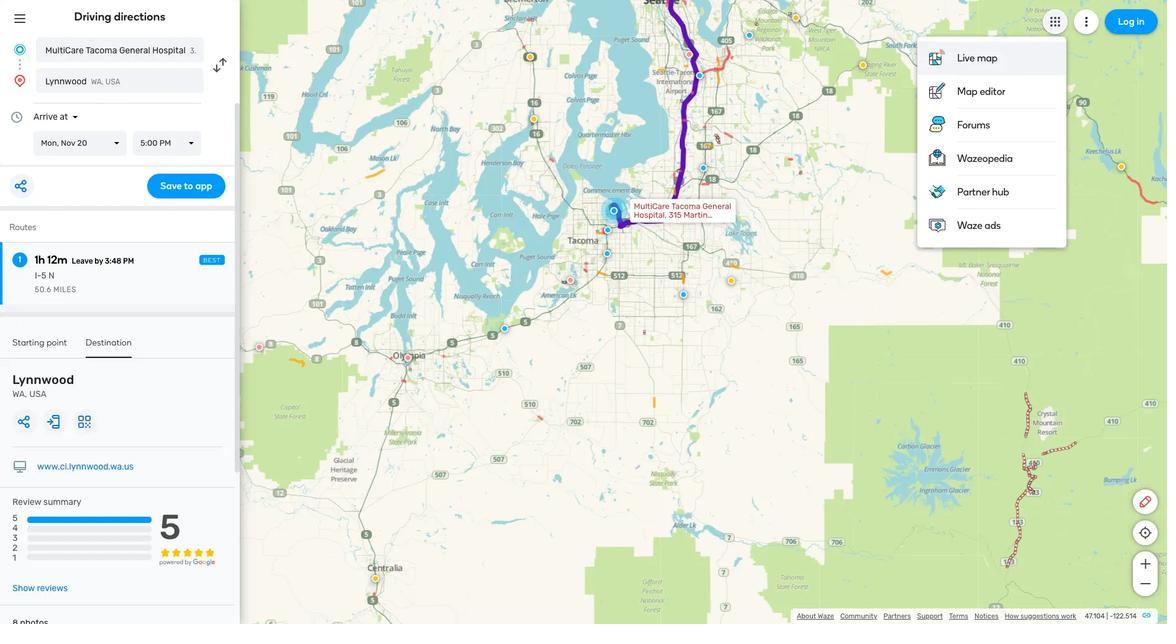 Task type: describe. For each thing, give the bounding box(es) containing it.
2 vertical spatial police image
[[501, 325, 509, 333]]

2
[[12, 544, 18, 554]]

multicare tacoma general hospital button
[[36, 37, 204, 62]]

122.514
[[1113, 613, 1137, 621]]

20
[[77, 139, 87, 148]]

pm inside 1h 12m leave by 3:48 pm
[[123, 257, 134, 266]]

suggestions
[[1021, 613, 1060, 621]]

community
[[840, 613, 877, 621]]

by
[[95, 257, 103, 266]]

1 horizontal spatial 1
[[18, 255, 21, 265]]

0 horizontal spatial road closed image
[[256, 344, 263, 351]]

1 inside the 5 4 3 2 1
[[12, 554, 16, 564]]

at
[[60, 112, 68, 122]]

2 horizontal spatial road closed image
[[686, 51, 693, 58]]

5:00 pm list box
[[133, 131, 201, 156]]

directions
[[114, 10, 166, 24]]

review summary
[[12, 498, 81, 508]]

12m
[[47, 253, 67, 267]]

starting
[[12, 338, 44, 349]]

mon,
[[41, 139, 59, 148]]

1 vertical spatial wa,
[[12, 390, 27, 400]]

destination
[[86, 338, 132, 349]]

location image
[[12, 73, 27, 88]]

current location image
[[12, 42, 27, 57]]

arrive at
[[34, 112, 68, 122]]

50.6
[[35, 286, 51, 294]]

partners
[[884, 613, 911, 621]]

0 vertical spatial lynnwood wa, usa
[[45, 76, 120, 87]]

destination button
[[86, 338, 132, 358]]

1 vertical spatial lynnwood wa, usa
[[12, 373, 74, 400]]

tacoma
[[86, 45, 117, 56]]

show reviews
[[12, 584, 68, 595]]

5 inside the i-5 n 50.6 miles
[[41, 271, 46, 281]]

4
[[12, 524, 18, 534]]

road closed image
[[567, 277, 574, 284]]

|
[[1107, 613, 1108, 621]]

driving directions
[[74, 10, 166, 24]]

best
[[203, 257, 221, 265]]

miles
[[53, 286, 76, 294]]

point
[[47, 338, 67, 349]]

5:00
[[140, 139, 158, 148]]

how
[[1005, 613, 1019, 621]]

n
[[49, 271, 55, 281]]

47.104 | -122.514
[[1085, 613, 1137, 621]]

summary
[[43, 498, 81, 508]]

multicare tacoma general hospital
[[45, 45, 186, 56]]

review
[[12, 498, 41, 508]]

5 4 3 2 1
[[12, 514, 18, 564]]

mon, nov 20
[[41, 139, 87, 148]]

notices
[[975, 613, 999, 621]]

terms
[[949, 613, 969, 621]]

5 for 5
[[159, 508, 181, 549]]

notices link
[[975, 613, 999, 621]]

about
[[797, 613, 816, 621]]

-
[[1110, 613, 1113, 621]]

zoom out image
[[1138, 577, 1153, 592]]

zoom in image
[[1138, 557, 1153, 572]]

terms link
[[949, 613, 969, 621]]

clock image
[[9, 110, 24, 125]]

1 vertical spatial lynnwood
[[12, 373, 74, 388]]



Task type: locate. For each thing, give the bounding box(es) containing it.
1 vertical spatial road closed image
[[256, 344, 263, 351]]

lynnwood wa, usa down starting point button
[[12, 373, 74, 400]]

wa, down the tacoma
[[91, 78, 104, 86]]

0 horizontal spatial pm
[[123, 257, 134, 266]]

0 horizontal spatial wa,
[[12, 390, 27, 400]]

mon, nov 20 list box
[[34, 131, 127, 156]]

1 horizontal spatial usa
[[105, 78, 120, 86]]

1 down 3
[[12, 554, 16, 564]]

show
[[12, 584, 35, 595]]

i-5 n 50.6 miles
[[35, 271, 76, 294]]

lynnwood down starting point button
[[12, 373, 74, 388]]

pm right 5:00 on the top
[[159, 139, 171, 148]]

wa, down starting point button
[[12, 390, 27, 400]]

wa,
[[91, 78, 104, 86], [12, 390, 27, 400]]

5:00 pm
[[140, 139, 171, 148]]

waze
[[818, 613, 834, 621]]

starting point
[[12, 338, 67, 349]]

support
[[917, 613, 943, 621]]

pencil image
[[1138, 495, 1153, 510]]

routes
[[9, 222, 36, 233]]

road closed image
[[686, 51, 693, 58], [256, 344, 263, 351], [404, 355, 412, 362]]

5 inside the 5 4 3 2 1
[[12, 514, 18, 524]]

nov
[[61, 139, 75, 148]]

usa down multicare tacoma general hospital
[[105, 78, 120, 86]]

2 vertical spatial road closed image
[[404, 355, 412, 362]]

arrive
[[34, 112, 58, 122]]

www.ci.lynnwood.wa.us
[[37, 462, 134, 473]]

0 vertical spatial lynnwood
[[45, 76, 87, 87]]

support link
[[917, 613, 943, 621]]

i-
[[35, 271, 41, 281]]

1 horizontal spatial police image
[[680, 291, 687, 299]]

police image
[[746, 32, 753, 39], [680, 291, 687, 299], [501, 325, 509, 333]]

1 horizontal spatial wa,
[[91, 78, 104, 86]]

0 horizontal spatial 5
[[12, 514, 18, 524]]

multicare
[[45, 45, 84, 56]]

0 vertical spatial usa
[[105, 78, 120, 86]]

usa down starting point button
[[29, 390, 47, 400]]

5 for 5 4 3 2 1
[[12, 514, 18, 524]]

47.104
[[1085, 613, 1105, 621]]

general
[[119, 45, 150, 56]]

driving
[[74, 10, 111, 24]]

lynnwood wa, usa down multicare
[[45, 76, 120, 87]]

1 vertical spatial police image
[[680, 291, 687, 299]]

computer image
[[12, 460, 27, 475]]

police image
[[696, 72, 704, 79], [700, 165, 707, 172], [604, 227, 612, 234], [604, 250, 611, 258]]

leave
[[72, 257, 93, 266]]

lynnwood
[[45, 76, 87, 87], [12, 373, 74, 388]]

1h
[[35, 253, 45, 267]]

community link
[[840, 613, 877, 621]]

www.ci.lynnwood.wa.us link
[[37, 462, 134, 473]]

2 horizontal spatial 5
[[159, 508, 181, 549]]

lynnwood wa, usa
[[45, 76, 120, 87], [12, 373, 74, 400]]

0 vertical spatial road closed image
[[686, 51, 693, 58]]

3:48
[[105, 257, 121, 266]]

1 vertical spatial usa
[[29, 390, 47, 400]]

pm
[[159, 139, 171, 148], [123, 257, 134, 266]]

1 horizontal spatial road closed image
[[404, 355, 412, 362]]

1 left 1h
[[18, 255, 21, 265]]

0 horizontal spatial 1
[[12, 554, 16, 564]]

reviews
[[37, 584, 68, 595]]

3
[[12, 534, 18, 544]]

link image
[[1142, 611, 1152, 621]]

1
[[18, 255, 21, 265], [12, 554, 16, 564]]

pm inside "list box"
[[159, 139, 171, 148]]

how suggestions work link
[[1005, 613, 1077, 621]]

pm right 3:48
[[123, 257, 134, 266]]

1 horizontal spatial 5
[[41, 271, 46, 281]]

0 vertical spatial 1
[[18, 255, 21, 265]]

5
[[41, 271, 46, 281], [159, 508, 181, 549], [12, 514, 18, 524]]

0 horizontal spatial police image
[[501, 325, 509, 333]]

work
[[1061, 613, 1077, 621]]

0 vertical spatial pm
[[159, 139, 171, 148]]

1 vertical spatial 1
[[12, 554, 16, 564]]

hospital
[[152, 45, 186, 56]]

usa
[[105, 78, 120, 86], [29, 390, 47, 400]]

about waze link
[[797, 613, 834, 621]]

0 vertical spatial wa,
[[91, 78, 104, 86]]

1h 12m leave by 3:48 pm
[[35, 253, 134, 267]]

2 horizontal spatial police image
[[746, 32, 753, 39]]

1 vertical spatial pm
[[123, 257, 134, 266]]

hazard image
[[860, 61, 867, 69]]

0 horizontal spatial usa
[[29, 390, 47, 400]]

lynnwood down multicare
[[45, 76, 87, 87]]

starting point button
[[12, 338, 67, 357]]

hazard image
[[792, 14, 800, 22], [527, 53, 534, 61], [530, 115, 538, 123], [1118, 163, 1125, 171], [728, 278, 735, 285], [372, 576, 379, 583]]

partners link
[[884, 613, 911, 621]]

0 vertical spatial police image
[[746, 32, 753, 39]]

1 horizontal spatial pm
[[159, 139, 171, 148]]

about waze community partners support terms notices how suggestions work
[[797, 613, 1077, 621]]



Task type: vqa. For each thing, say whether or not it's contained in the screenshot.
THE "TRANSITION"
no



